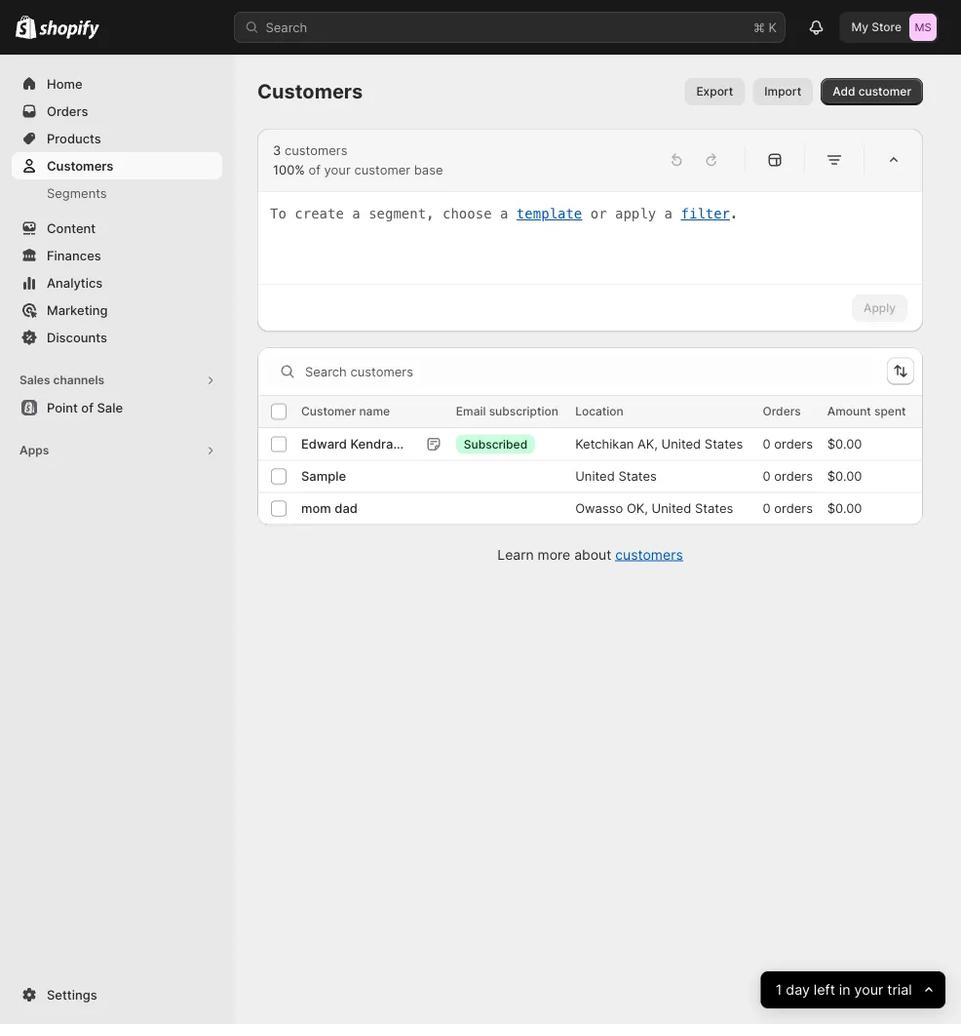 Task type: locate. For each thing, give the bounding box(es) containing it.
100%
[[273, 162, 305, 177]]

edward kendramedoanderondosen
[[301, 436, 515, 451]]

1 horizontal spatial of
[[309, 162, 321, 177]]

learn
[[498, 546, 534, 563]]

segment,
[[369, 206, 435, 222]]

owasso
[[576, 501, 624, 516]]

k
[[769, 20, 778, 35]]

0
[[763, 436, 771, 451], [763, 469, 771, 484], [763, 501, 771, 516]]

undo image
[[667, 150, 687, 170]]

3 0 orders from the top
[[763, 501, 814, 516]]

1 horizontal spatial a
[[500, 206, 509, 222]]

a right create
[[352, 206, 361, 222]]

point of sale link
[[12, 394, 222, 421]]

0 vertical spatial $0.00
[[828, 436, 863, 451]]

your inside dropdown button
[[855, 982, 884, 999]]

customers down owasso ok, united states
[[616, 546, 684, 563]]

your right in
[[855, 982, 884, 999]]

0 orders for ketchikan ak, united states
[[763, 436, 814, 451]]

1 vertical spatial customer
[[355, 162, 411, 177]]

analytics
[[47, 275, 103, 290]]

add customer button
[[822, 78, 924, 105]]

states right ak,
[[705, 436, 744, 451]]

0 horizontal spatial orders
[[47, 103, 88, 119]]

discounts link
[[12, 324, 222, 351]]

orders link
[[12, 98, 222, 125]]

1 vertical spatial your
[[855, 982, 884, 999]]

0 vertical spatial orders
[[47, 103, 88, 119]]

orders left amount
[[763, 404, 802, 419]]

customers up 100%
[[285, 142, 348, 158]]

point of sale button
[[0, 394, 234, 421]]

0 vertical spatial states
[[705, 436, 744, 451]]

0 horizontal spatial your
[[324, 162, 351, 177]]

0 vertical spatial customers
[[258, 80, 363, 103]]

customers up 3
[[258, 80, 363, 103]]

0 vertical spatial 0 orders
[[763, 436, 814, 451]]

1 $0.00 from the top
[[828, 436, 863, 451]]

filter button
[[681, 204, 731, 224]]

spent
[[875, 404, 907, 419]]

edward
[[301, 436, 347, 451]]

⌘ k
[[754, 20, 778, 35]]

0 vertical spatial united
[[662, 436, 702, 451]]

a right choose
[[500, 206, 509, 222]]

search
[[266, 20, 308, 35]]

0 horizontal spatial a
[[352, 206, 361, 222]]

a right the apply
[[665, 206, 673, 222]]

united right ok,
[[652, 501, 692, 516]]

of left sale
[[81, 400, 94, 415]]

my store image
[[910, 14, 938, 41]]

1 vertical spatial $0.00
[[828, 469, 863, 484]]

sales
[[20, 373, 50, 387]]

2 orders from the top
[[775, 469, 814, 484]]

2 horizontal spatial a
[[665, 206, 673, 222]]

states for ketchikan ak, united states
[[705, 436, 744, 451]]

customers
[[285, 142, 348, 158], [616, 546, 684, 563]]

channels
[[53, 373, 105, 387]]

2 vertical spatial states
[[695, 501, 734, 516]]

left
[[815, 982, 836, 999]]

ok,
[[627, 501, 649, 516]]

1 orders from the top
[[775, 436, 814, 451]]

1 vertical spatial 0 orders
[[763, 469, 814, 484]]

0 horizontal spatial of
[[81, 400, 94, 415]]

template
[[517, 206, 583, 222]]

customer right add
[[859, 84, 912, 99]]

1 vertical spatial customers
[[47, 158, 114, 173]]

states
[[705, 436, 744, 451], [619, 469, 657, 484], [695, 501, 734, 516]]

base
[[414, 162, 443, 177]]

customers
[[258, 80, 363, 103], [47, 158, 114, 173]]

1 vertical spatial orders
[[763, 404, 802, 419]]

states up ok,
[[619, 469, 657, 484]]

0 for united states
[[763, 469, 771, 484]]

trial
[[888, 982, 913, 999]]

mom dad
[[301, 501, 358, 516]]

2 vertical spatial orders
[[775, 501, 814, 516]]

1 vertical spatial of
[[81, 400, 94, 415]]

store
[[872, 20, 902, 34]]

customer left base
[[355, 162, 411, 177]]

orders
[[47, 103, 88, 119], [763, 404, 802, 419]]

1 vertical spatial orders
[[775, 469, 814, 484]]

0 vertical spatial your
[[324, 162, 351, 177]]

2 0 from the top
[[763, 469, 771, 484]]

shopify image
[[16, 15, 36, 39], [39, 20, 100, 39]]

mom dad link
[[301, 499, 358, 519]]

of inside button
[[81, 400, 94, 415]]

2 vertical spatial $0.00
[[828, 501, 863, 516]]

3 orders from the top
[[775, 501, 814, 516]]

1 horizontal spatial customer
[[859, 84, 912, 99]]

united up owasso
[[576, 469, 615, 484]]

marketing
[[47, 302, 108, 318]]

3 $0.00 from the top
[[828, 501, 863, 516]]

import
[[765, 84, 802, 99]]

0 orders
[[763, 436, 814, 451], [763, 469, 814, 484], [763, 501, 814, 516]]

0 vertical spatial customer
[[859, 84, 912, 99]]

your inside 3 customers 100% of your customer base
[[324, 162, 351, 177]]

0 horizontal spatial customer
[[355, 162, 411, 177]]

2 $0.00 from the top
[[828, 469, 863, 484]]

to
[[270, 206, 287, 222]]

subscribed
[[464, 437, 528, 451]]

1 horizontal spatial your
[[855, 982, 884, 999]]

subscription
[[489, 404, 559, 419]]

a
[[352, 206, 361, 222], [500, 206, 509, 222], [665, 206, 673, 222]]

ak,
[[638, 436, 658, 451]]

1 0 from the top
[[763, 436, 771, 451]]

customers up segments
[[47, 158, 114, 173]]

2 vertical spatial 0 orders
[[763, 501, 814, 516]]

3 0 from the top
[[763, 501, 771, 516]]

customer
[[859, 84, 912, 99], [355, 162, 411, 177]]

ketchikan
[[576, 436, 634, 451]]

your for trial
[[855, 982, 884, 999]]

alert
[[258, 285, 289, 332]]

0 vertical spatial orders
[[775, 436, 814, 451]]

discounts
[[47, 330, 107, 345]]

1 0 orders from the top
[[763, 436, 814, 451]]

united right ak,
[[662, 436, 702, 451]]

home link
[[12, 70, 222, 98]]

states right ok,
[[695, 501, 734, 516]]

to create a segment, choose a template or apply a filter .
[[270, 206, 739, 222]]

add
[[833, 84, 856, 99]]

your up create
[[324, 162, 351, 177]]

orders down 'home'
[[47, 103, 88, 119]]

or
[[591, 206, 607, 222]]

united
[[662, 436, 702, 451], [576, 469, 615, 484], [652, 501, 692, 516]]

0 vertical spatial customers
[[285, 142, 348, 158]]

apply
[[616, 206, 657, 222]]

2 vertical spatial 0
[[763, 501, 771, 516]]

2 0 orders from the top
[[763, 469, 814, 484]]

2 vertical spatial united
[[652, 501, 692, 516]]

1 vertical spatial 0
[[763, 469, 771, 484]]

apply
[[864, 301, 897, 315]]

of
[[309, 162, 321, 177], [81, 400, 94, 415]]

0 vertical spatial 0
[[763, 436, 771, 451]]

united states
[[576, 469, 657, 484]]

1 horizontal spatial customers
[[616, 546, 684, 563]]

my store
[[852, 20, 902, 34]]

1 a from the left
[[352, 206, 361, 222]]

customer inside button
[[859, 84, 912, 99]]

0 horizontal spatial customers
[[47, 158, 114, 173]]

0 vertical spatial of
[[309, 162, 321, 177]]

0 horizontal spatial customers
[[285, 142, 348, 158]]

customer inside 3 customers 100% of your customer base
[[355, 162, 411, 177]]

products
[[47, 131, 101, 146]]

analytics link
[[12, 269, 222, 297]]

apply button
[[853, 295, 908, 322]]

1 horizontal spatial orders
[[763, 404, 802, 419]]

$0.00
[[828, 436, 863, 451], [828, 469, 863, 484], [828, 501, 863, 516]]

amount
[[828, 404, 872, 419]]

products link
[[12, 125, 222, 152]]

content link
[[12, 215, 222, 242]]

united for ok,
[[652, 501, 692, 516]]

of right 100%
[[309, 162, 321, 177]]

1 horizontal spatial customers
[[258, 80, 363, 103]]



Task type: describe. For each thing, give the bounding box(es) containing it.
your for customer
[[324, 162, 351, 177]]

segments
[[47, 185, 107, 200]]

of inside 3 customers 100% of your customer base
[[309, 162, 321, 177]]

apps
[[20, 443, 49, 458]]

export button
[[685, 78, 746, 105]]

customer name
[[301, 404, 390, 419]]

3 customers 100% of your customer base
[[273, 142, 443, 177]]

1 vertical spatial united
[[576, 469, 615, 484]]

0 for ketchikan ak, united states
[[763, 436, 771, 451]]

location
[[576, 404, 624, 419]]

3 a from the left
[[665, 206, 673, 222]]

orders for ketchikan ak, united states
[[775, 436, 814, 451]]

sample
[[301, 469, 346, 484]]

in
[[840, 982, 851, 999]]

states for owasso ok, united states
[[695, 501, 734, 516]]

amount spent
[[828, 404, 907, 419]]

sale
[[97, 400, 123, 415]]

customer
[[301, 404, 356, 419]]

sales channels button
[[12, 367, 222, 394]]

owasso ok, united states
[[576, 501, 734, 516]]

kendramedoanderondosen
[[351, 436, 515, 451]]

ketchikan ak, united states
[[576, 436, 744, 451]]

1 vertical spatial states
[[619, 469, 657, 484]]

add customer
[[833, 84, 912, 99]]

0 orders for united states
[[763, 469, 814, 484]]

.
[[731, 206, 739, 222]]

settings
[[47, 987, 97, 1002]]

2 a from the left
[[500, 206, 509, 222]]

1
[[776, 982, 783, 999]]

marketing link
[[12, 297, 222, 324]]

email
[[456, 404, 486, 419]]

To create a segment, choose a template or apply a filter. text field
[[270, 204, 911, 272]]

apps button
[[12, 437, 222, 464]]

filter
[[681, 206, 731, 222]]

0 horizontal spatial shopify image
[[16, 15, 36, 39]]

customers link
[[616, 546, 684, 563]]

home
[[47, 76, 83, 91]]

create
[[295, 206, 344, 222]]

choose
[[443, 206, 492, 222]]

customers inside 3 customers 100% of your customer base
[[285, 142, 348, 158]]

export
[[697, 84, 734, 99]]

finances
[[47, 248, 101, 263]]

united for ak,
[[662, 436, 702, 451]]

sales channels
[[20, 373, 105, 387]]

point
[[47, 400, 78, 415]]

0 for owasso ok, united states
[[763, 501, 771, 516]]

about
[[575, 546, 612, 563]]

Search customers text field
[[305, 356, 880, 387]]

$0.00 for ketchikan ak, united states
[[828, 436, 863, 451]]

1 vertical spatial customers
[[616, 546, 684, 563]]

orders for united states
[[775, 469, 814, 484]]

point of sale
[[47, 400, 123, 415]]

finances link
[[12, 242, 222, 269]]

3
[[273, 142, 281, 158]]

customers link
[[12, 152, 222, 180]]

email subscription
[[456, 404, 559, 419]]

import button
[[753, 78, 814, 105]]

content
[[47, 220, 96, 236]]

redo image
[[702, 150, 722, 170]]

$0.00 for owasso ok, united states
[[828, 501, 863, 516]]

sample link
[[301, 467, 346, 486]]

settings link
[[12, 981, 222, 1009]]

1 day left in your trial
[[776, 982, 913, 999]]

edward kendramedoanderondosen link
[[301, 434, 515, 454]]

dad
[[335, 501, 358, 516]]

template button
[[517, 204, 583, 224]]

1 day left in your trial button
[[762, 972, 946, 1009]]

⌘
[[754, 20, 766, 35]]

1 horizontal spatial shopify image
[[39, 20, 100, 39]]

mom
[[301, 501, 332, 516]]

day
[[787, 982, 811, 999]]

Editor field
[[270, 204, 911, 272]]

$0.00 for united states
[[828, 469, 863, 484]]

segments link
[[12, 180, 222, 207]]

my
[[852, 20, 869, 34]]

more
[[538, 546, 571, 563]]

orders for owasso ok, united states
[[775, 501, 814, 516]]

name
[[359, 404, 390, 419]]

learn more about customers
[[498, 546, 684, 563]]

0 orders for owasso ok, united states
[[763, 501, 814, 516]]



